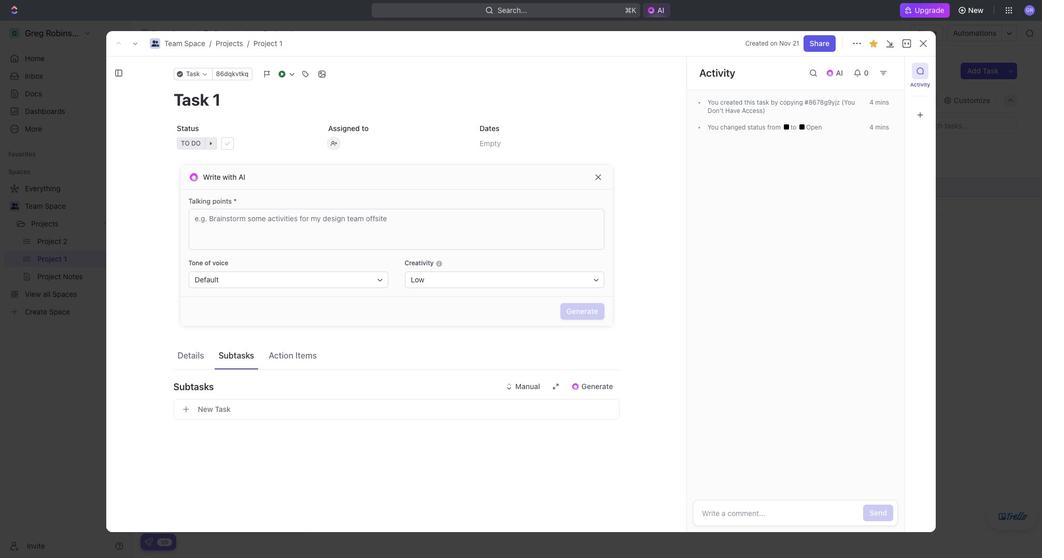 Task type: describe. For each thing, give the bounding box(es) containing it.
of
[[205, 259, 211, 267]]

write
[[203, 172, 221, 181]]

assigned
[[328, 124, 360, 133]]

started
[[187, 394, 221, 406]]

⌘k
[[625, 6, 636, 15]]

new button
[[954, 2, 990, 19]]

1 vertical spatial generate
[[582, 382, 613, 391]]

task up ‎task 1 link
[[247, 149, 261, 157]]

inbox link
[[4, 68, 128, 85]]

1 vertical spatial generate button
[[565, 379, 619, 395]]

by
[[771, 99, 778, 106]]

new for new
[[968, 6, 984, 15]]

action items button
[[265, 346, 321, 365]]

points
[[212, 197, 232, 205]]

‎task for ‎task 2
[[186, 201, 202, 210]]

automations
[[953, 29, 997, 37]]

#8678g9yjz
[[805, 99, 840, 106]]

task button
[[173, 68, 212, 80]]

Edit task name text field
[[173, 90, 619, 109]]

talking points *
[[188, 197, 237, 205]]

from
[[767, 123, 781, 131]]

share for the right share button
[[917, 29, 937, 37]]

with
[[223, 172, 237, 181]]

docs
[[25, 89, 42, 98]]

subtasks for subtasks dropdown button
[[173, 381, 214, 392]]

list
[[210, 96, 223, 104]]

task 3 link
[[184, 216, 337, 232]]

activity inside task sidebar content section
[[699, 67, 735, 79]]

0 vertical spatial project
[[263, 29, 288, 37]]

close image
[[290, 397, 297, 404]]

hide
[[919, 96, 935, 104]]

favorites button
[[4, 148, 40, 161]]

team space / projects / project 1
[[164, 39, 282, 48]]

nov
[[779, 39, 791, 47]]

subtasks button
[[173, 374, 619, 399]]

customize button
[[941, 93, 993, 108]]

gr
[[1026, 7, 1033, 13]]

upgrade
[[915, 6, 945, 15]]

(you
[[842, 99, 855, 106]]

86dqkvtkq button
[[212, 68, 252, 80]]

add task for bottom add task button
[[186, 237, 217, 246]]

voice
[[212, 259, 228, 267]]

changed
[[720, 123, 746, 131]]

changed status from
[[719, 123, 783, 131]]

task
[[757, 99, 769, 106]]

4 mins for changed status from
[[870, 123, 889, 131]]

‎task 1 link
[[184, 180, 337, 195]]

don't
[[708, 107, 724, 115]]

0
[[864, 68, 869, 77]]

action
[[269, 351, 293, 360]]

subtasks button
[[214, 346, 258, 365]]

1/5
[[161, 539, 169, 545]]

created this task by copying
[[719, 99, 805, 106]]

getting started
[[149, 394, 221, 406]]

task sidebar content section
[[684, 57, 904, 533]]

1 vertical spatial projects
[[216, 39, 243, 48]]

dashboards
[[25, 107, 65, 116]]

you for changed status from
[[708, 123, 719, 131]]

1 vertical spatial team
[[164, 39, 182, 48]]

customize
[[954, 96, 990, 104]]

docs link
[[4, 86, 128, 102]]

0 horizontal spatial ai button
[[643, 3, 671, 18]]

space inside sidebar navigation
[[45, 202, 66, 211]]

upgrade link
[[900, 3, 950, 18]]

search...
[[497, 6, 527, 15]]

home link
[[4, 50, 128, 67]]

task 3
[[186, 220, 208, 228]]

tone of voice
[[188, 259, 228, 267]]

manual
[[515, 382, 540, 391]]

you for created this task by copying
[[708, 99, 719, 106]]

have
[[725, 107, 740, 115]]

user group image inside sidebar navigation
[[11, 203, 18, 209]]

details button
[[173, 346, 208, 365]]

empty
[[479, 139, 501, 148]]

copying
[[780, 99, 803, 106]]

inbox
[[25, 72, 43, 80]]

this
[[744, 99, 755, 106]]

0 vertical spatial space
[[171, 29, 192, 37]]

hide button
[[907, 93, 938, 108]]

created
[[720, 99, 743, 106]]

on
[[770, 39, 778, 47]]

onboarding checklist button element
[[145, 538, 153, 547]]

items
[[296, 351, 317, 360]]

1 vertical spatial add
[[234, 149, 246, 157]]

send button
[[863, 505, 893, 522]]

board link
[[169, 93, 191, 108]]

gr button
[[1022, 2, 1038, 19]]

task down ‎task 2
[[186, 220, 202, 228]]

creativity
[[405, 259, 435, 267]]

subtasks for subtasks button
[[219, 351, 254, 360]]

4 mins for created this task by copying
[[870, 99, 889, 106]]

‎task 2 link
[[184, 198, 337, 213]]

1 vertical spatial to do
[[170, 149, 189, 157]]

0 vertical spatial add task button
[[961, 63, 1005, 79]]

send
[[870, 509, 887, 517]]

0 vertical spatial generate button
[[560, 303, 604, 320]]

favorites
[[8, 150, 36, 158]]

2 vertical spatial ai
[[239, 172, 245, 181]]

default
[[195, 275, 219, 284]]

automations button
[[948, 25, 1002, 41]]

search
[[878, 96, 902, 104]]

1 vertical spatial space
[[184, 39, 205, 48]]

1 vertical spatial 3
[[204, 220, 208, 228]]

2 vertical spatial project
[[157, 62, 204, 79]]

0 vertical spatial team space
[[151, 29, 192, 37]]

1 vertical spatial project 1
[[157, 62, 217, 79]]



Task type: vqa. For each thing, say whether or not it's contained in the screenshot.
topmost wifi image
no



Task type: locate. For each thing, give the bounding box(es) containing it.
spaces
[[8, 168, 30, 176]]

2 4 from the top
[[870, 123, 874, 131]]

activity up created
[[699, 67, 735, 79]]

2 4 mins from the top
[[870, 123, 889, 131]]

add for topmost add task button
[[967, 66, 981, 75]]

4 for created this task by copying
[[870, 99, 874, 106]]

task inside dropdown button
[[186, 70, 200, 78]]

3 up write
[[201, 149, 205, 157]]

team space
[[151, 29, 192, 37], [25, 202, 66, 211]]

4 mins right (you
[[870, 99, 889, 106]]

0 horizontal spatial add
[[186, 237, 200, 246]]

1 4 from the top
[[870, 99, 874, 106]]

projects link
[[201, 27, 244, 39], [216, 39, 243, 48], [31, 216, 99, 232]]

tree
[[4, 180, 128, 320]]

4
[[870, 99, 874, 106], [870, 123, 874, 131]]

low button
[[405, 272, 604, 288]]

search button
[[864, 93, 905, 108]]

project
[[263, 29, 288, 37], [254, 39, 277, 48], [157, 62, 204, 79]]

1 vertical spatial add task
[[234, 149, 261, 157]]

2 vertical spatial add task button
[[181, 236, 221, 248]]

user group image
[[142, 31, 148, 36], [11, 203, 18, 209]]

to do inside dropdown button
[[181, 139, 200, 147]]

ai left 0 dropdown button
[[836, 68, 843, 77]]

2 vertical spatial team
[[25, 202, 43, 211]]

team space down spaces
[[25, 202, 66, 211]]

task sidebar navigation tab list
[[909, 63, 932, 123]]

‎task 2
[[186, 201, 208, 210]]

1 4 mins from the top
[[870, 99, 889, 106]]

1 vertical spatial subtasks
[[173, 381, 214, 392]]

0 horizontal spatial user group image
[[11, 203, 18, 209]]

4 left search
[[870, 99, 874, 106]]

talking
[[188, 197, 211, 205]]

team right user group image
[[164, 39, 182, 48]]

0 horizontal spatial do
[[180, 149, 189, 157]]

ai right the "with"
[[239, 172, 245, 181]]

1 vertical spatial activity
[[910, 81, 930, 88]]

tree inside sidebar navigation
[[4, 180, 128, 320]]

team inside sidebar navigation
[[25, 202, 43, 211]]

do inside dropdown button
[[191, 139, 200, 147]]

status
[[177, 124, 199, 133]]

2 horizontal spatial add
[[967, 66, 981, 75]]

0 vertical spatial share
[[917, 29, 937, 37]]

0 vertical spatial ai button
[[643, 3, 671, 18]]

empty button
[[476, 134, 619, 153]]

low
[[411, 275, 424, 284]]

1 mins from the top
[[875, 99, 889, 106]]

share for the leftmost share button
[[810, 39, 830, 48]]

#8678g9yjz (you don't have access)
[[708, 99, 855, 115]]

new task button
[[173, 399, 619, 420]]

mins for changed status from
[[875, 123, 889, 131]]

4 mins
[[870, 99, 889, 106], [870, 123, 889, 131]]

ai right ⌘k
[[657, 6, 664, 15]]

2 horizontal spatial add task
[[967, 66, 999, 75]]

1 vertical spatial ‎task
[[186, 201, 202, 210]]

0 horizontal spatial share button
[[804, 35, 836, 52]]

‎task 1
[[186, 183, 207, 192]]

new inside button
[[198, 405, 213, 414]]

0 vertical spatial user group image
[[142, 31, 148, 36]]

86dqkvtkq
[[216, 70, 248, 78]]

new up automations
[[968, 6, 984, 15]]

onboarding checklist button image
[[145, 538, 153, 547]]

0 vertical spatial 4 mins
[[870, 99, 889, 106]]

write with ai
[[203, 172, 245, 181]]

0 vertical spatial subtasks
[[219, 351, 254, 360]]

2 mins from the top
[[875, 123, 889, 131]]

0 horizontal spatial new
[[198, 405, 213, 414]]

complete
[[164, 412, 192, 420]]

1 horizontal spatial activity
[[910, 81, 930, 88]]

add task button up customize
[[961, 63, 1005, 79]]

projects
[[214, 29, 241, 37], [216, 39, 243, 48], [31, 219, 58, 228]]

action items
[[269, 351, 317, 360]]

2 vertical spatial projects
[[31, 219, 58, 228]]

team space link
[[138, 27, 195, 39], [164, 39, 205, 48], [25, 198, 125, 215]]

share down upgrade link
[[917, 29, 937, 37]]

projects inside sidebar navigation
[[31, 219, 58, 228]]

share button right 21
[[804, 35, 836, 52]]

2 you from the top
[[708, 123, 719, 131]]

user group image
[[151, 40, 159, 47]]

add task button
[[961, 63, 1005, 79], [221, 147, 265, 160], [181, 236, 221, 248]]

0 vertical spatial add task
[[967, 66, 999, 75]]

projects link inside tree
[[31, 216, 99, 232]]

0 horizontal spatial subtasks
[[173, 381, 214, 392]]

1 vertical spatial do
[[180, 149, 189, 157]]

0 horizontal spatial activity
[[699, 67, 735, 79]]

0 vertical spatial project 1
[[263, 29, 293, 37]]

task down task 3 on the left of the page
[[201, 237, 217, 246]]

mins down search button
[[875, 123, 889, 131]]

0 vertical spatial add
[[967, 66, 981, 75]]

4 down search button
[[870, 123, 874, 131]]

board
[[171, 96, 191, 104]]

dates
[[479, 124, 499, 133]]

1 ‎task from the top
[[186, 183, 202, 192]]

new inside 'button'
[[968, 6, 984, 15]]

1 horizontal spatial add
[[234, 149, 246, 157]]

1 vertical spatial mins
[[875, 123, 889, 131]]

add task down task 3 on the left of the page
[[186, 237, 217, 246]]

tone
[[188, 259, 203, 267]]

0 vertical spatial 4
[[870, 99, 874, 106]]

0 vertical spatial do
[[191, 139, 200, 147]]

to inside task sidebar content section
[[791, 123, 798, 131]]

1 horizontal spatial share button
[[911, 25, 943, 41]]

activity inside 'task sidebar navigation' tab list
[[910, 81, 930, 88]]

‎task up talking in the top left of the page
[[186, 183, 202, 192]]

to inside dropdown button
[[181, 139, 189, 147]]

mins right (you
[[875, 99, 889, 106]]

add task button up the "with"
[[221, 147, 265, 160]]

0 button
[[849, 65, 875, 81]]

2 ‎task from the top
[[186, 201, 202, 210]]

add task up customize
[[967, 66, 999, 75]]

1 horizontal spatial add task
[[234, 149, 261, 157]]

1 vertical spatial ai button
[[822, 65, 849, 81]]

1 vertical spatial new
[[198, 405, 213, 414]]

0 vertical spatial team
[[151, 29, 169, 37]]

new for new task
[[198, 405, 213, 414]]

1 vertical spatial 4 mins
[[870, 123, 889, 131]]

add up the "with"
[[234, 149, 246, 157]]

to
[[791, 123, 798, 131], [362, 124, 368, 133], [181, 139, 189, 147], [170, 149, 178, 157]]

1 vertical spatial 4
[[870, 123, 874, 131]]

ai button
[[643, 3, 671, 18], [822, 65, 849, 81]]

*
[[234, 197, 237, 205]]

0 vertical spatial ai
[[657, 6, 664, 15]]

team space up user group image
[[151, 29, 192, 37]]

low button
[[405, 272, 604, 288]]

e.g. Brainstorm some activities for my design team offsite text field
[[188, 209, 604, 250]]

1 vertical spatial project
[[254, 39, 277, 48]]

created on nov 21
[[745, 39, 799, 47]]

3 down 2
[[204, 220, 208, 228]]

1 horizontal spatial ai button
[[822, 65, 849, 81]]

1 horizontal spatial subtasks
[[219, 351, 254, 360]]

open
[[805, 123, 822, 131]]

4 mins down search button
[[870, 123, 889, 131]]

mins for created this task by copying
[[875, 99, 889, 106]]

1 vertical spatial team space
[[25, 202, 66, 211]]

1 you from the top
[[708, 99, 719, 106]]

add down task 3 on the left of the page
[[186, 237, 200, 246]]

2 horizontal spatial ai
[[836, 68, 843, 77]]

you down don't
[[708, 123, 719, 131]]

home
[[25, 54, 45, 63]]

0 vertical spatial to do
[[181, 139, 200, 147]]

1 horizontal spatial share
[[917, 29, 937, 37]]

status
[[748, 123, 766, 131]]

1 horizontal spatial do
[[191, 139, 200, 147]]

new task
[[198, 405, 231, 414]]

1 horizontal spatial ai
[[657, 6, 664, 15]]

you up don't
[[708, 99, 719, 106]]

team up user group image
[[151, 29, 169, 37]]

team space inside tree
[[25, 202, 66, 211]]

0 horizontal spatial add task
[[186, 237, 217, 246]]

project 1
[[263, 29, 293, 37], [157, 62, 217, 79]]

0 vertical spatial activity
[[699, 67, 735, 79]]

to do button
[[173, 134, 317, 153]]

1 vertical spatial add task button
[[221, 147, 265, 160]]

manual button
[[501, 379, 546, 395], [501, 379, 546, 395]]

0 vertical spatial generate
[[567, 307, 598, 316]]

task up board
[[186, 70, 200, 78]]

ai button right ⌘k
[[643, 3, 671, 18]]

team
[[151, 29, 169, 37], [164, 39, 182, 48], [25, 202, 43, 211]]

add task up the "with"
[[234, 149, 261, 157]]

‎task
[[186, 183, 202, 192], [186, 201, 202, 210]]

0 vertical spatial mins
[[875, 99, 889, 106]]

dashboards link
[[4, 103, 128, 120]]

1 horizontal spatial user group image
[[142, 31, 148, 36]]

0 vertical spatial projects
[[214, 29, 241, 37]]

add for bottom add task button
[[186, 237, 200, 246]]

0 vertical spatial 3
[[201, 149, 205, 157]]

default button
[[188, 272, 388, 288]]

Search tasks... text field
[[913, 118, 1017, 133]]

list link
[[208, 93, 223, 108]]

details
[[178, 351, 204, 360]]

project 1 link
[[250, 27, 296, 39], [254, 39, 282, 48]]

ai inside ai dropdown button
[[836, 68, 843, 77]]

task up customize
[[983, 66, 999, 75]]

add task for topmost add task button
[[967, 66, 999, 75]]

generate
[[567, 307, 598, 316], [582, 382, 613, 391]]

0 vertical spatial you
[[708, 99, 719, 106]]

0 horizontal spatial share
[[810, 39, 830, 48]]

subtasks up getting started
[[173, 381, 214, 392]]

you
[[708, 99, 719, 106], [708, 123, 719, 131]]

ai button left 0
[[822, 65, 849, 81]]

1 vertical spatial share
[[810, 39, 830, 48]]

add
[[967, 66, 981, 75], [234, 149, 246, 157], [186, 237, 200, 246]]

subtasks inside dropdown button
[[173, 381, 214, 392]]

tree containing team space
[[4, 180, 128, 320]]

share button down upgrade link
[[911, 25, 943, 41]]

task right complete
[[215, 405, 231, 414]]

activity up the hide dropdown button
[[910, 81, 930, 88]]

add task
[[967, 66, 999, 75], [234, 149, 261, 157], [186, 237, 217, 246]]

1 horizontal spatial new
[[968, 6, 984, 15]]

add task button down task 3 on the left of the page
[[181, 236, 221, 248]]

created
[[745, 39, 769, 47]]

1 horizontal spatial project 1
[[263, 29, 293, 37]]

2 vertical spatial space
[[45, 202, 66, 211]]

1 vertical spatial ai
[[836, 68, 843, 77]]

share right 21
[[810, 39, 830, 48]]

0 horizontal spatial team space
[[25, 202, 66, 211]]

subtasks left action
[[219, 351, 254, 360]]

invite
[[27, 542, 45, 550]]

‎task left 2
[[186, 201, 202, 210]]

2
[[204, 201, 208, 210]]

default button
[[188, 272, 388, 288]]

sidebar navigation
[[0, 21, 132, 558]]

1 horizontal spatial team space
[[151, 29, 192, 37]]

subtasks inside button
[[219, 351, 254, 360]]

access)
[[742, 107, 765, 115]]

1
[[290, 29, 293, 37], [279, 39, 282, 48], [207, 62, 214, 79], [204, 183, 207, 192]]

task inside button
[[215, 405, 231, 414]]

21
[[793, 39, 799, 47]]

0 vertical spatial new
[[968, 6, 984, 15]]

add up customize
[[967, 66, 981, 75]]

1 vertical spatial user group image
[[11, 203, 18, 209]]

0 horizontal spatial ai
[[239, 172, 245, 181]]

0 vertical spatial ‎task
[[186, 183, 202, 192]]

‎task for ‎task 1
[[186, 183, 202, 192]]

2 vertical spatial add
[[186, 237, 200, 246]]

0 horizontal spatial project 1
[[157, 62, 217, 79]]

assigned to
[[328, 124, 368, 133]]

new right complete
[[198, 405, 213, 414]]

activity
[[699, 67, 735, 79], [910, 81, 930, 88]]

team down spaces
[[25, 202, 43, 211]]

ai button
[[822, 65, 849, 81]]

4 for changed status from
[[870, 123, 874, 131]]

getting
[[149, 394, 184, 406]]

1 vertical spatial you
[[708, 123, 719, 131]]

2 vertical spatial add task
[[186, 237, 217, 246]]



